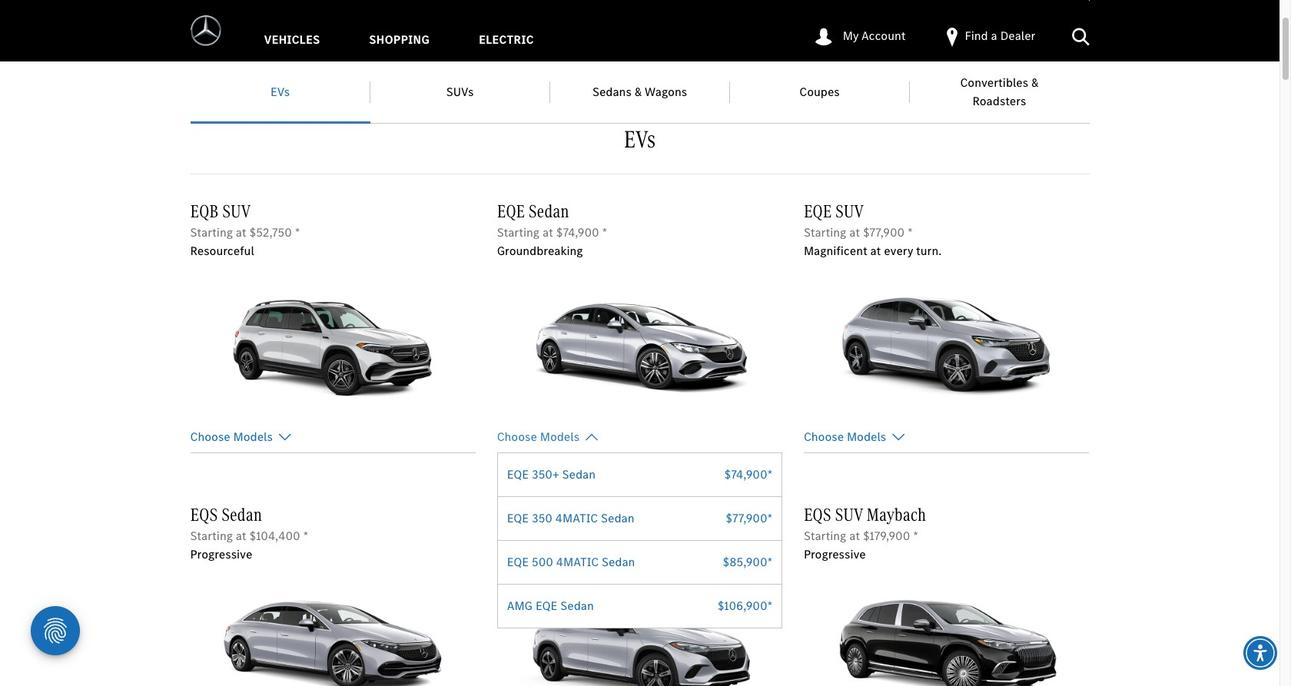 Task type: vqa. For each thing, say whether or not it's contained in the screenshot.
the bottommost Filters
no



Task type: describe. For each thing, give the bounding box(es) containing it.
models for eqb suv
[[233, 429, 273, 445]]

wheel image for eqs sedan
[[190, 576, 476, 686]]

* for eqe sedan
[[602, 224, 607, 241]]

coupes link
[[730, 61, 910, 123]]

$52,750
[[249, 224, 292, 241]]

amg
[[507, 598, 533, 614]]

starting for eqe sedan
[[497, 224, 540, 241]]

$74,900*
[[724, 466, 773, 482]]

$77,900*
[[726, 510, 773, 526]]

$104,400 for suv
[[556, 528, 607, 544]]

shopping button
[[345, 0, 454, 61]]

my account
[[843, 28, 906, 44]]

$179,900
[[863, 528, 910, 544]]

my
[[843, 28, 859, 44]]

open privacy settings image
[[31, 606, 80, 656]]

eqe 500 4matic sedan
[[507, 554, 635, 570]]

$77,900
[[863, 224, 905, 241]]

vehicles button
[[239, 0, 345, 61]]

$85,900*
[[723, 554, 773, 570]]

eqe 350 4matic sedan
[[507, 510, 634, 526]]

starting for eqe suv
[[804, 224, 846, 241]]

choose models for eqe
[[804, 429, 886, 445]]

eqs for eqs suv maybach
[[804, 502, 831, 527]]

* for eqb suv
[[295, 224, 300, 241]]

0 vertical spatial evs
[[270, 84, 290, 100]]

eqb suv starting at $52,750 * resourceful
[[190, 199, 300, 259]]

500
[[532, 554, 553, 570]]

convertibles & roadsters link
[[910, 61, 1089, 123]]

at for eqb suv
[[236, 224, 246, 241]]

2 choose from the left
[[497, 429, 537, 445]]

suvs
[[446, 84, 474, 100]]

electric button
[[454, 0, 558, 61]]

starting for eqs suv
[[497, 528, 540, 544]]

suv for eqb suv
[[222, 199, 251, 224]]

eqe for 350+
[[507, 466, 529, 482]]

eqs suv starting at $104,400 * visionary
[[497, 502, 615, 562]]

starting for eqb suv
[[190, 224, 233, 241]]

progressive inside eqs sedan starting at $104,400 * progressive
[[190, 546, 252, 562]]

progressive inside eqs suv maybach starting at $179,900 * progressive
[[804, 546, 866, 562]]

$74,900
[[556, 224, 599, 241]]

roadsters
[[973, 93, 1026, 109]]

eqe for 500
[[507, 554, 529, 570]]

350
[[532, 510, 553, 526]]

car image
[[497, 273, 783, 409]]

electric
[[479, 32, 534, 48]]

at for eqs sedan
[[236, 528, 246, 544]]

at for eqs suv
[[543, 528, 553, 544]]

wheel image for eqb suv
[[190, 273, 476, 409]]

at inside eqs suv maybach starting at $179,900 * progressive
[[849, 528, 860, 544]]

at for eqe suv
[[849, 224, 860, 241]]

find a dealer
[[965, 28, 1036, 44]]

eqe for 350
[[507, 510, 529, 526]]

eqe 350+ sedan
[[507, 466, 596, 482]]

dealer
[[1000, 28, 1036, 44]]

my account button
[[793, 0, 924, 61]]

convertibles
[[960, 75, 1028, 91]]

every
[[884, 243, 913, 259]]

$104,400 for sedan
[[249, 528, 300, 544]]

starting inside eqs suv maybach starting at $179,900 * progressive
[[804, 528, 846, 544]]

suv for eqe suv
[[835, 199, 864, 224]]

visionary
[[497, 546, 547, 562]]

eqs sedan starting at $104,400 * progressive
[[190, 502, 308, 562]]

suvs link
[[370, 61, 550, 123]]

primary-menu menu
[[239, 0, 558, 61]]

maybach
[[867, 502, 926, 527]]

eqe for suv
[[804, 199, 832, 224]]

shopping
[[369, 32, 430, 48]]

* for eqs sedan
[[303, 528, 308, 544]]

eqe right amg
[[536, 598, 558, 614]]

4matic for 350
[[556, 510, 598, 526]]

$106,900*
[[718, 598, 773, 614]]

find a dealer button
[[924, 0, 1054, 61]]



Task type: locate. For each thing, give the bounding box(es) containing it.
models for eqe suv
[[847, 429, 886, 445]]

mercedes benz image
[[190, 15, 221, 46]]

2 horizontal spatial eqs
[[804, 502, 831, 527]]

350+
[[532, 466, 559, 482]]

suv
[[222, 199, 251, 224], [835, 199, 864, 224], [528, 502, 557, 527], [835, 502, 863, 527]]

$104,400 inside eqs suv starting at $104,400 * visionary
[[556, 528, 607, 544]]

wheel image for eqs suv
[[497, 576, 783, 686]]

suv up $77,900
[[835, 199, 864, 224]]

1 horizontal spatial models
[[540, 429, 580, 445]]

eqe up groundbreaking
[[497, 199, 525, 224]]

3 choose models button from the left
[[804, 428, 905, 446]]

0 horizontal spatial choose
[[190, 429, 230, 445]]

2 horizontal spatial choose models button
[[804, 428, 905, 446]]

0 horizontal spatial models
[[233, 429, 273, 445]]

1 horizontal spatial evs
[[624, 123, 656, 156]]

1 vertical spatial evs
[[624, 123, 656, 156]]

1 choose from the left
[[190, 429, 230, 445]]

3 choose from the left
[[804, 429, 844, 445]]

eqe
[[497, 199, 525, 224], [804, 199, 832, 224], [507, 466, 529, 482], [507, 510, 529, 526], [507, 554, 529, 570], [536, 598, 558, 614]]

at inside eqe sedan starting at $74,900 * groundbreaking
[[543, 224, 553, 241]]

& for sedans
[[635, 84, 642, 100]]

eqe up magnificent at the top of the page
[[804, 199, 832, 224]]

account
[[862, 28, 906, 44]]

starting for eqs sedan
[[190, 528, 233, 544]]

eqe left "350+"
[[507, 466, 529, 482]]

eqs inside eqs suv maybach starting at $179,900 * progressive
[[804, 502, 831, 527]]

secondary-menu menu bar
[[793, 0, 1089, 61]]

*
[[295, 224, 300, 241], [602, 224, 607, 241], [908, 224, 913, 241], [303, 528, 308, 544], [610, 528, 615, 544], [913, 528, 918, 544]]

0 horizontal spatial $104,400
[[249, 528, 300, 544]]

coupes
[[799, 84, 840, 100]]

1 $104,400 from the left
[[249, 528, 300, 544]]

sedans & wagons
[[592, 84, 687, 100]]

0 horizontal spatial progressive
[[190, 546, 252, 562]]

amg eqe sedan
[[507, 598, 594, 614]]

1 horizontal spatial progressive
[[804, 546, 866, 562]]

turn.
[[916, 243, 942, 259]]

& for convertibles
[[1031, 75, 1039, 91]]

1 horizontal spatial $104,400
[[556, 528, 607, 544]]

choose models for eqb
[[190, 429, 273, 445]]

suv down "350+"
[[528, 502, 557, 527]]

at for eqe sedan
[[543, 224, 553, 241]]

wagons
[[645, 84, 687, 100]]

3 eqs from the left
[[804, 502, 831, 527]]

starting inside eqe suv starting at $77,900 * magnificent at every turn.
[[804, 224, 846, 241]]

* inside eqs sedan starting at $104,400 * progressive
[[303, 528, 308, 544]]

* inside eqe suv starting at $77,900 * magnificent at every turn.
[[908, 224, 913, 241]]

eqe inside eqe suv starting at $77,900 * magnificent at every turn.
[[804, 199, 832, 224]]

choose models button for eqb suv
[[190, 428, 291, 446]]

4matic right 500
[[556, 554, 599, 570]]

resourceful
[[190, 243, 254, 259]]

sedans & wagons link
[[550, 61, 730, 123]]

* for eqe suv
[[908, 224, 913, 241]]

4matic
[[556, 510, 598, 526], [556, 554, 599, 570]]

* inside "eqb suv starting at $52,750 * resourceful"
[[295, 224, 300, 241]]

wheel image for eqe suv
[[804, 273, 1089, 409]]

1 horizontal spatial &
[[1031, 75, 1039, 91]]

* inside eqs suv starting at $104,400 * visionary
[[610, 528, 615, 544]]

eqe for sedan
[[497, 199, 525, 224]]

2 horizontal spatial choose models
[[804, 429, 886, 445]]

sedans
[[592, 84, 632, 100]]

at
[[236, 224, 246, 241], [543, 224, 553, 241], [849, 224, 860, 241], [870, 243, 881, 259], [236, 528, 246, 544], [543, 528, 553, 544], [849, 528, 860, 544]]

4matic for 500
[[556, 554, 599, 570]]

&
[[1031, 75, 1039, 91], [635, 84, 642, 100]]

0 horizontal spatial &
[[635, 84, 642, 100]]

models
[[233, 429, 273, 445], [540, 429, 580, 445], [847, 429, 886, 445]]

2 horizontal spatial choose
[[804, 429, 844, 445]]

starting inside eqs sedan starting at $104,400 * progressive
[[190, 528, 233, 544]]

wheel image
[[190, 273, 476, 409], [804, 273, 1089, 409], [190, 576, 476, 686], [497, 576, 783, 686]]

2 choose models from the left
[[497, 429, 580, 445]]

choose models button for eqe suv
[[804, 428, 905, 446]]

& inside convertibles & roadsters
[[1031, 75, 1039, 91]]

vehicles
[[264, 32, 320, 48]]

* for eqs suv
[[610, 528, 615, 544]]

starting inside "eqb suv starting at $52,750 * resourceful"
[[190, 224, 233, 241]]

find
[[965, 28, 988, 44]]

2 choose models button from the left
[[497, 428, 598, 446]]

progressive
[[190, 546, 252, 562], [804, 546, 866, 562]]

eqs
[[190, 502, 218, 527], [497, 502, 525, 527], [804, 502, 831, 527]]

choose models
[[190, 429, 273, 445], [497, 429, 580, 445], [804, 429, 886, 445]]

sedan
[[529, 199, 569, 224], [562, 466, 596, 482], [221, 502, 262, 527], [601, 510, 634, 526], [602, 554, 635, 570], [561, 598, 594, 614]]

magnificent
[[804, 243, 867, 259]]

eqs suv maybach starting at $179,900 * progressive
[[804, 502, 926, 562]]

1 choose models button from the left
[[190, 428, 291, 446]]

$104,400
[[249, 528, 300, 544], [556, 528, 607, 544]]

1 choose models from the left
[[190, 429, 273, 445]]

groundbreaking
[[497, 243, 583, 259]]

* inside eqs suv maybach starting at $179,900 * progressive
[[913, 528, 918, 544]]

& right sedans
[[635, 84, 642, 100]]

a
[[991, 28, 997, 44]]

starting
[[190, 224, 233, 241], [497, 224, 540, 241], [804, 224, 846, 241], [190, 528, 233, 544], [497, 528, 540, 544], [804, 528, 846, 544]]

convertibles & roadsters
[[960, 75, 1039, 109]]

at inside eqs sedan starting at $104,400 * progressive
[[236, 528, 246, 544]]

2 models from the left
[[540, 429, 580, 445]]

1 vertical spatial 4matic
[[556, 554, 599, 570]]

2 $104,400 from the left
[[556, 528, 607, 544]]

eqs for eqs suv
[[497, 502, 525, 527]]

evs
[[270, 84, 290, 100], [624, 123, 656, 156]]

0 horizontal spatial eqs
[[190, 502, 218, 527]]

suv inside eqe suv starting at $77,900 * magnificent at every turn.
[[835, 199, 864, 224]]

evs down 'vehicles'
[[270, 84, 290, 100]]

eqe suv starting at $77,900 * magnificent at every turn.
[[804, 199, 942, 259]]

starting inside eqe sedan starting at $74,900 * groundbreaking
[[497, 224, 540, 241]]

eqe sedan starting at $74,900 * groundbreaking
[[497, 199, 607, 259]]

evs down sedans & wagons at the top of page
[[624, 123, 656, 156]]

suv left maybach on the right
[[835, 502, 863, 527]]

2 progressive from the left
[[804, 546, 866, 562]]

suv inside eqs suv starting at $104,400 * visionary
[[528, 502, 557, 527]]

suv inside "eqb suv starting at $52,750 * resourceful"
[[222, 199, 251, 224]]

choose
[[190, 429, 230, 445], [497, 429, 537, 445], [804, 429, 844, 445]]

choose for eqb
[[190, 429, 230, 445]]

$104,400 inside eqs sedan starting at $104,400 * progressive
[[249, 528, 300, 544]]

2 eqs from the left
[[497, 502, 525, 527]]

1 horizontal spatial eqs
[[497, 502, 525, 527]]

suv inside eqs suv maybach starting at $179,900 * progressive
[[835, 502, 863, 527]]

eqe left 500
[[507, 554, 529, 570]]

* inside eqe sedan starting at $74,900 * groundbreaking
[[602, 224, 607, 241]]

sedan inside eqs sedan starting at $104,400 * progressive
[[221, 502, 262, 527]]

4matic right 350 in the bottom of the page
[[556, 510, 598, 526]]

suv right eqb
[[222, 199, 251, 224]]

2 horizontal spatial models
[[847, 429, 886, 445]]

at inside "eqb suv starting at $52,750 * resourceful"
[[236, 224, 246, 241]]

1 horizontal spatial choose models
[[497, 429, 580, 445]]

suv for eqs suv
[[528, 502, 557, 527]]

eqb
[[190, 199, 219, 224]]

starting inside eqs suv starting at $104,400 * visionary
[[497, 528, 540, 544]]

at inside eqs suv starting at $104,400 * visionary
[[543, 528, 553, 544]]

eqs for eqs sedan
[[190, 502, 218, 527]]

1 models from the left
[[233, 429, 273, 445]]

0 horizontal spatial choose models
[[190, 429, 273, 445]]

1 horizontal spatial choose models button
[[497, 428, 598, 446]]

eqs inside eqs sedan starting at $104,400 * progressive
[[190, 502, 218, 527]]

sedan inside eqe sedan starting at $74,900 * groundbreaking
[[529, 199, 569, 224]]

choose models button
[[190, 428, 291, 446], [497, 428, 598, 446], [804, 428, 905, 446]]

eqe inside eqe sedan starting at $74,900 * groundbreaking
[[497, 199, 525, 224]]

0 vertical spatial 4matic
[[556, 510, 598, 526]]

1 horizontal spatial choose
[[497, 429, 537, 445]]

suv for eqs suv maybach
[[835, 502, 863, 527]]

3 models from the left
[[847, 429, 886, 445]]

choose for eqe
[[804, 429, 844, 445]]

0 horizontal spatial choose models button
[[190, 428, 291, 446]]

& right convertibles on the right top
[[1031, 75, 1039, 91]]

evs link
[[190, 61, 370, 123]]

eqe left 350 in the bottom of the page
[[507, 510, 529, 526]]

1 eqs from the left
[[190, 502, 218, 527]]

3 choose models from the left
[[804, 429, 886, 445]]

eqs inside eqs suv starting at $104,400 * visionary
[[497, 502, 525, 527]]

1 progressive from the left
[[190, 546, 252, 562]]

0 horizontal spatial evs
[[270, 84, 290, 100]]



